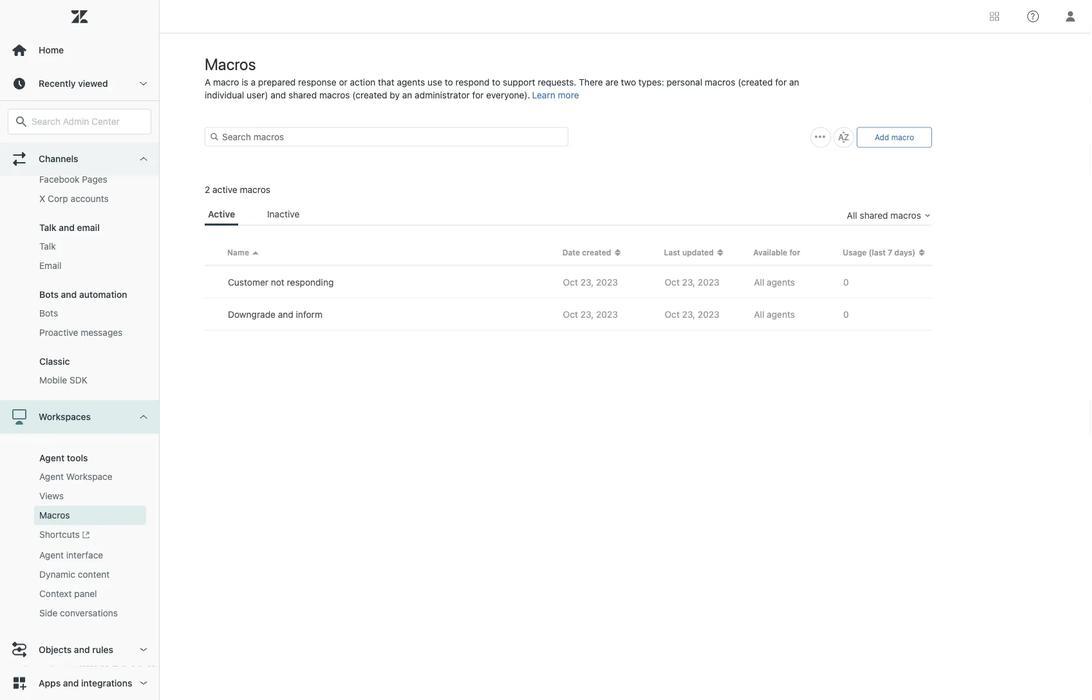 Task type: locate. For each thing, give the bounding box(es) containing it.
dynamic content link
[[34, 565, 146, 585]]

pages
[[82, 175, 107, 185]]

dynamic
[[39, 570, 75, 580]]

tree item
[[0, 65, 159, 401], [0, 401, 159, 634]]

agent left "tools"
[[39, 453, 65, 464]]

viewed
[[78, 78, 108, 89]]

2 vertical spatial agent
[[39, 550, 64, 561]]

channels
[[39, 154, 78, 164]]

1 agent from the top
[[39, 453, 65, 464]]

messages
[[81, 328, 123, 338]]

and for objects
[[74, 645, 90, 655]]

sdk
[[70, 375, 87, 386]]

bots and automation
[[39, 290, 127, 300]]

x corp accounts
[[39, 194, 109, 204]]

tree containing messaging
[[0, 65, 159, 701]]

2 tree item from the top
[[0, 401, 159, 634]]

user menu image
[[1063, 8, 1079, 25]]

tree
[[0, 65, 159, 701]]

objects
[[39, 645, 72, 655]]

agent for agent interface
[[39, 550, 64, 561]]

bots up proactive
[[39, 308, 58, 319]]

agent workspace
[[39, 472, 113, 483]]

1 bots from the top
[[39, 290, 59, 300]]

and for bots
[[61, 290, 77, 300]]

context panel link
[[34, 585, 146, 604]]

context
[[39, 589, 72, 599]]

facebook pages link
[[34, 170, 146, 190]]

side conversations element
[[39, 607, 118, 620]]

tree inside primary "element"
[[0, 65, 159, 701]]

objects and rules button
[[0, 634, 159, 667]]

agent up views
[[39, 472, 64, 483]]

workspaces
[[39, 412, 91, 423]]

2 agent from the top
[[39, 472, 64, 483]]

2 bots from the top
[[39, 308, 58, 319]]

tools
[[67, 453, 88, 464]]

1 tree item from the top
[[0, 65, 159, 401]]

and left email
[[59, 223, 75, 233]]

automation
[[79, 290, 127, 300]]

x
[[39, 194, 45, 204]]

apps
[[39, 678, 61, 689]]

proactive messages element
[[39, 327, 123, 340]]

and up bots link
[[61, 290, 77, 300]]

None search field
[[1, 109, 158, 135]]

shortcuts
[[39, 530, 80, 541]]

bots
[[39, 290, 59, 300], [39, 308, 58, 319]]

bots and automation element
[[39, 290, 127, 300]]

1 talk from the top
[[39, 223, 56, 233]]

talk up "email"
[[39, 242, 56, 252]]

talk for talk
[[39, 242, 56, 252]]

agent for agent workspace
[[39, 472, 64, 483]]

facebook pages
[[39, 175, 107, 185]]

channels button
[[0, 142, 159, 176]]

agent tools element
[[39, 453, 88, 464]]

and left rules
[[74, 645, 90, 655]]

Search Admin Center field
[[32, 116, 143, 128]]

and
[[59, 223, 75, 233], [61, 290, 77, 300], [74, 645, 90, 655], [63, 678, 79, 689]]

agent interface link
[[34, 546, 146, 565]]

1 vertical spatial bots
[[39, 308, 58, 319]]

facebook pages element
[[39, 174, 107, 186]]

2 talk from the top
[[39, 242, 56, 252]]

channels group
[[0, 98, 159, 401]]

side conversations
[[39, 608, 118, 619]]

3 agent from the top
[[39, 550, 64, 561]]

talk link
[[34, 237, 146, 257]]

macros link
[[34, 507, 146, 526]]

and right apps
[[63, 678, 79, 689]]

agent up dynamic
[[39, 550, 64, 561]]

conversations
[[60, 608, 118, 619]]

talk up talk element
[[39, 223, 56, 233]]

workspaces button
[[0, 401, 159, 434]]

apps and integrations button
[[0, 667, 159, 701]]

talk and email
[[39, 223, 100, 233]]

0 vertical spatial bots
[[39, 290, 59, 300]]

classic element
[[39, 357, 70, 367]]

objects and rules
[[39, 645, 113, 655]]

help image
[[1028, 11, 1039, 22]]

none search field inside primary "element"
[[1, 109, 158, 135]]

1 vertical spatial agent
[[39, 472, 64, 483]]

proactive messages link
[[34, 324, 146, 343]]

agent
[[39, 453, 65, 464], [39, 472, 64, 483], [39, 550, 64, 561]]

talk
[[39, 223, 56, 233], [39, 242, 56, 252]]

0 vertical spatial agent
[[39, 453, 65, 464]]

rules
[[92, 645, 113, 655]]

x corp accounts link
[[34, 190, 146, 209]]

email
[[77, 223, 100, 233]]

bots for bots and automation
[[39, 290, 59, 300]]

0 vertical spatial talk
[[39, 223, 56, 233]]

home
[[39, 45, 64, 55]]

proactive messages
[[39, 328, 123, 338]]

and for talk
[[59, 223, 75, 233]]

1 vertical spatial talk
[[39, 242, 56, 252]]

bots up bots element
[[39, 290, 59, 300]]

panel
[[74, 589, 97, 599]]

content
[[78, 570, 110, 580]]



Task type: describe. For each thing, give the bounding box(es) containing it.
text
[[39, 155, 57, 166]]

shortcuts element
[[39, 529, 90, 543]]

facebook
[[39, 175, 80, 185]]

mobile sdk element
[[39, 374, 87, 387]]

mobile
[[39, 375, 67, 386]]

email link
[[34, 257, 146, 276]]

views element
[[39, 490, 64, 503]]

text link
[[34, 151, 146, 170]]

zendesk products image
[[991, 12, 1000, 21]]

bots link
[[34, 304, 146, 324]]

agent interface element
[[39, 549, 103, 562]]

mobile sdk
[[39, 375, 87, 386]]

mobile sdk link
[[34, 371, 146, 391]]

recently
[[39, 78, 76, 89]]

messaging link
[[34, 132, 146, 151]]

context panel
[[39, 589, 97, 599]]

integrations
[[81, 678, 132, 689]]

context panel element
[[39, 588, 97, 601]]

email element
[[39, 260, 62, 273]]

home button
[[0, 33, 159, 67]]

dynamic content
[[39, 570, 110, 580]]

tree item containing workspaces
[[0, 401, 159, 634]]

corp
[[48, 194, 68, 204]]

side conversations link
[[34, 604, 146, 623]]

side
[[39, 608, 58, 619]]

apps and integrations
[[39, 678, 132, 689]]

tree item containing messaging
[[0, 65, 159, 401]]

agent for agent tools
[[39, 453, 65, 464]]

messaging
[[39, 136, 84, 147]]

talk and email element
[[39, 223, 100, 233]]

bots for bots
[[39, 308, 58, 319]]

macros element
[[39, 510, 70, 523]]

and for apps
[[63, 678, 79, 689]]

views link
[[34, 487, 146, 507]]

interface
[[66, 550, 103, 561]]

agent tools
[[39, 453, 88, 464]]

classic
[[39, 357, 70, 367]]

views
[[39, 491, 64, 502]]

agent workspace link
[[34, 468, 146, 487]]

primary element
[[0, 0, 160, 701]]

dynamic content element
[[39, 569, 110, 581]]

recently viewed
[[39, 78, 108, 89]]

agent interface
[[39, 550, 103, 561]]

workspaces group
[[0, 434, 159, 634]]

messaging element
[[39, 135, 84, 148]]

email
[[39, 261, 62, 271]]

talk for talk and email
[[39, 223, 56, 233]]

bots element
[[39, 308, 58, 320]]

agent workspace element
[[39, 471, 113, 484]]

recently viewed button
[[0, 67, 159, 100]]

talk element
[[39, 241, 56, 253]]

text element
[[39, 154, 57, 167]]

accounts
[[71, 194, 109, 204]]

shortcuts link
[[34, 526, 146, 546]]

proactive
[[39, 328, 78, 338]]

x corp accounts element
[[39, 193, 109, 206]]

workspace
[[66, 472, 113, 483]]

macros
[[39, 511, 70, 521]]



Task type: vqa. For each thing, say whether or not it's contained in the screenshot.
Proactive messages element
yes



